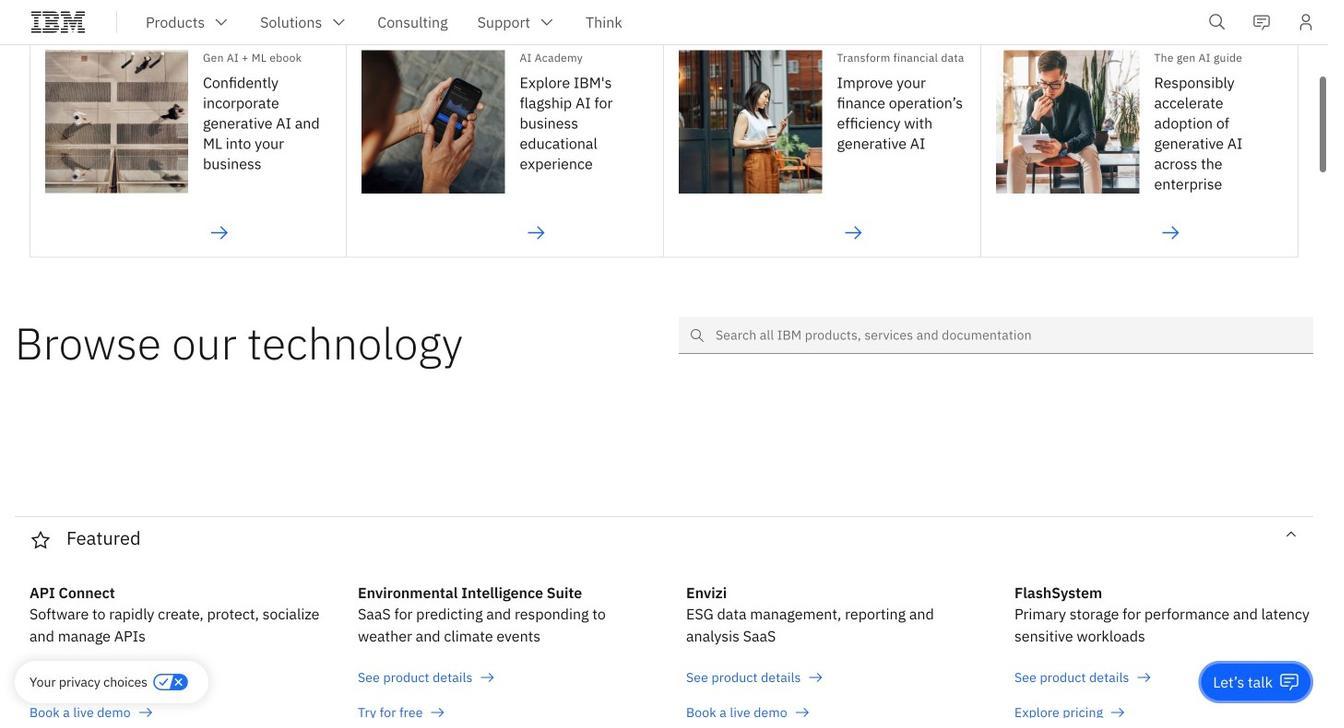 Task type: describe. For each thing, give the bounding box(es) containing it.
your privacy choices element
[[30, 673, 148, 693]]



Task type: locate. For each thing, give the bounding box(es) containing it.
let's talk element
[[1213, 673, 1273, 693]]



